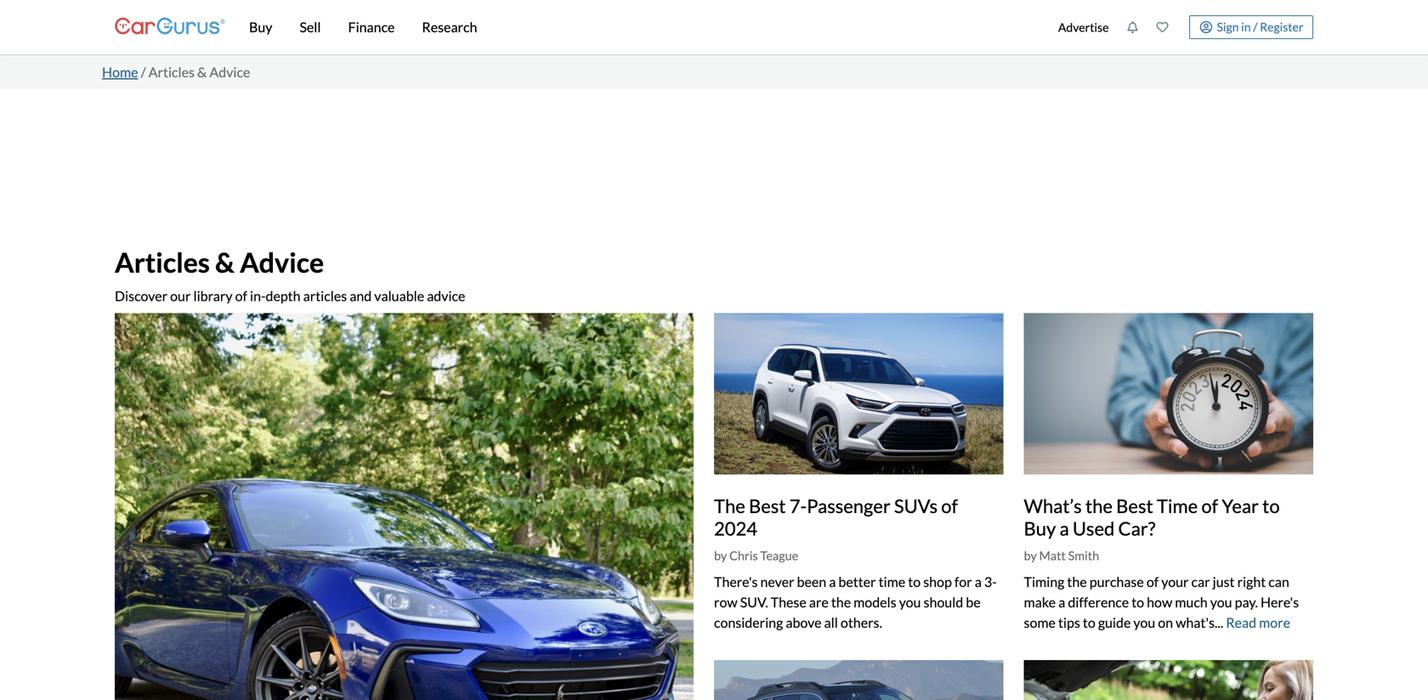 Task type: vqa. For each thing, say whether or not it's contained in the screenshot.
Sell popup button
yes



Task type: describe. For each thing, give the bounding box(es) containing it.
what's the best time of year to buy a used car? link
[[1024, 495, 1280, 540]]

open notifications image
[[1127, 21, 1139, 33]]

what's...
[[1176, 615, 1224, 631]]

buy inside dropdown button
[[249, 19, 273, 35]]

teague
[[761, 549, 799, 563]]

others.
[[841, 615, 883, 631]]

1 vertical spatial &
[[215, 246, 235, 279]]

chris
[[730, 549, 758, 563]]

articles & advice
[[115, 246, 324, 279]]

cargurus logo homepage link link
[[115, 3, 225, 51]]

car?
[[1119, 518, 1156, 540]]

the best used suvs under $20,000 in 2024 image
[[714, 661, 1004, 701]]

purchase
[[1090, 574, 1144, 591]]

discover
[[115, 288, 168, 304]]

row
[[714, 594, 738, 611]]

of inside what's the best time of year to buy a used car?
[[1202, 495, 1219, 518]]

1 horizontal spatial you
[[1134, 615, 1156, 631]]

for
[[955, 574, 973, 591]]

the best 7-passenger suvs of 2024 image
[[714, 313, 1004, 475]]

7-
[[790, 495, 807, 518]]

the for what's
[[1086, 495, 1113, 518]]

sign
[[1217, 19, 1239, 34]]

the best 7-passenger suvs of 2024
[[714, 495, 958, 540]]

car
[[1192, 574, 1211, 591]]

library
[[193, 288, 233, 304]]

never
[[761, 574, 795, 591]]

here's
[[1261, 594, 1300, 611]]

cargurus logo homepage link image
[[115, 3, 225, 51]]

to inside what's the best time of year to buy a used car?
[[1263, 495, 1280, 518]]

of inside timing the purchase of your car just right can make a difference to how much you pay. here's some tips to guide you on what's...
[[1147, 574, 1159, 591]]

read more
[[1227, 615, 1291, 631]]

guide
[[1099, 615, 1131, 631]]

valuable
[[374, 288, 424, 304]]

home / articles & advice
[[102, 64, 250, 80]]

a left the 3-
[[975, 574, 982, 591]]

2024
[[714, 518, 758, 540]]

sell
[[300, 19, 321, 35]]

year
[[1222, 495, 1259, 518]]

by for what's the best time of year to buy a used car?
[[1024, 549, 1037, 563]]

our
[[170, 288, 191, 304]]

right
[[1238, 574, 1266, 591]]

can
[[1269, 574, 1290, 591]]

shop
[[924, 574, 952, 591]]

saved cars image
[[1157, 21, 1169, 33]]

best inside the best 7-passenger suvs of 2024
[[749, 495, 786, 518]]

by chris teague
[[714, 549, 799, 563]]

matt
[[1040, 549, 1066, 563]]

read more link
[[1227, 615, 1291, 631]]

these
[[771, 594, 807, 611]]

better
[[839, 574, 876, 591]]

the best sports cars under $30k to buy in 2024 image
[[115, 313, 694, 701]]

above
[[786, 615, 822, 631]]

depth
[[266, 288, 301, 304]]

read
[[1227, 615, 1257, 631]]

to right tips
[[1083, 615, 1096, 631]]

there's
[[714, 574, 758, 591]]

advertise
[[1059, 20, 1109, 34]]

you inside there's never been a better time to shop for a 3- row suv. these are the models you should be considering above all others.
[[899, 594, 921, 611]]

sign in / register
[[1217, 19, 1304, 34]]

a inside timing the purchase of your car just right can make a difference to how much you pay. here's some tips to guide you on what's...
[[1059, 594, 1066, 611]]

autocheck vs. carfax: which vehicle history report do you need? image
[[1024, 661, 1314, 701]]

used
[[1073, 518, 1115, 540]]

considering
[[714, 615, 783, 631]]

just
[[1213, 574, 1235, 591]]

0 vertical spatial &
[[197, 64, 207, 80]]



Task type: locate. For each thing, give the bounding box(es) containing it.
what's the best time of year to buy a used car? image
[[1024, 313, 1314, 475]]

suv.
[[740, 594, 768, 611]]

there's never been a better time to shop for a 3- row suv. these are the models you should be considering above all others.
[[714, 574, 997, 631]]

1 horizontal spatial buy
[[1024, 518, 1056, 540]]

finance
[[348, 19, 395, 35]]

to right year
[[1263, 495, 1280, 518]]

time
[[879, 574, 906, 591]]

the inside there's never been a better time to shop for a 3- row suv. these are the models you should be considering above all others.
[[832, 594, 851, 611]]

advice
[[210, 64, 250, 80], [240, 246, 324, 279]]

the
[[714, 495, 746, 518]]

articles
[[149, 64, 195, 80], [115, 246, 210, 279]]

of left year
[[1202, 495, 1219, 518]]

0 horizontal spatial best
[[749, 495, 786, 518]]

2 best from the left
[[1117, 495, 1154, 518]]

the best 7-passenger suvs of 2024 link
[[714, 495, 958, 540]]

the down the smith
[[1068, 574, 1087, 591]]

passenger
[[807, 495, 891, 518]]

of
[[235, 288, 247, 304], [942, 495, 958, 518], [1202, 495, 1219, 518], [1147, 574, 1159, 591]]

research button
[[409, 0, 491, 54]]

best inside what's the best time of year to buy a used car?
[[1117, 495, 1154, 518]]

best left 7-
[[749, 495, 786, 518]]

of left in-
[[235, 288, 247, 304]]

the for timing
[[1068, 574, 1087, 591]]

articles down cargurus logo homepage link link
[[149, 64, 195, 80]]

you down just
[[1211, 594, 1233, 611]]

/ right 'in'
[[1254, 19, 1258, 34]]

some
[[1024, 615, 1056, 631]]

2 horizontal spatial you
[[1211, 594, 1233, 611]]

home link
[[102, 64, 138, 80]]

all
[[825, 615, 838, 631]]

0 horizontal spatial &
[[197, 64, 207, 80]]

1 vertical spatial /
[[141, 64, 146, 80]]

0 vertical spatial articles
[[149, 64, 195, 80]]

1 by from the left
[[714, 549, 727, 563]]

by matt smith
[[1024, 549, 1100, 563]]

advertise link
[[1050, 3, 1118, 51]]

a down what's
[[1060, 518, 1070, 540]]

&
[[197, 64, 207, 80], [215, 246, 235, 279]]

suvs
[[895, 495, 938, 518]]

1 horizontal spatial &
[[215, 246, 235, 279]]

be
[[966, 594, 981, 611]]

the up used
[[1086, 495, 1113, 518]]

should
[[924, 594, 964, 611]]

what's
[[1024, 495, 1082, 518]]

& up library
[[215, 246, 235, 279]]

what's the best time of year to buy a used car?
[[1024, 495, 1280, 540]]

0 vertical spatial /
[[1254, 19, 1258, 34]]

menu bar
[[225, 0, 1050, 54]]

buy
[[249, 19, 273, 35], [1024, 518, 1056, 540]]

tips
[[1059, 615, 1081, 631]]

models
[[854, 594, 897, 611]]

0 vertical spatial the
[[1086, 495, 1113, 518]]

3-
[[985, 574, 997, 591]]

0 horizontal spatial /
[[141, 64, 146, 80]]

1 horizontal spatial /
[[1254, 19, 1258, 34]]

timing the purchase of your car just right can make a difference to how much you pay. here's some tips to guide you on what's...
[[1024, 574, 1300, 631]]

1 best from the left
[[749, 495, 786, 518]]

of up how
[[1147, 574, 1159, 591]]

more
[[1260, 615, 1291, 631]]

to left how
[[1132, 594, 1145, 611]]

1 horizontal spatial best
[[1117, 495, 1154, 518]]

to right the time
[[908, 574, 921, 591]]

smith
[[1069, 549, 1100, 563]]

finance button
[[335, 0, 409, 54]]

by left matt
[[1024, 549, 1037, 563]]

best up the car? at bottom right
[[1117, 495, 1154, 518]]

pay.
[[1235, 594, 1259, 611]]

of right the 'suvs'
[[942, 495, 958, 518]]

advice down the buy dropdown button
[[210, 64, 250, 80]]

articles up 'our'
[[115, 246, 210, 279]]

register
[[1260, 19, 1304, 34]]

of inside the best 7-passenger suvs of 2024
[[942, 495, 958, 518]]

the
[[1086, 495, 1113, 518], [1068, 574, 1087, 591], [832, 594, 851, 611]]

1 vertical spatial the
[[1068, 574, 1087, 591]]

menu
[[1050, 3, 1314, 51]]

1 vertical spatial buy
[[1024, 518, 1056, 540]]

1 vertical spatial articles
[[115, 246, 210, 279]]

advice up depth
[[240, 246, 324, 279]]

1 vertical spatial advice
[[240, 246, 324, 279]]

are
[[809, 594, 829, 611]]

the inside what's the best time of year to buy a used car?
[[1086, 495, 1113, 518]]

/ right the home link in the left top of the page
[[141, 64, 146, 80]]

/
[[1254, 19, 1258, 34], [141, 64, 146, 80]]

0 horizontal spatial by
[[714, 549, 727, 563]]

make
[[1024, 594, 1056, 611]]

the inside timing the purchase of your car just right can make a difference to how much you pay. here's some tips to guide you on what's...
[[1068, 574, 1087, 591]]

the right are
[[832, 594, 851, 611]]

you down the time
[[899, 594, 921, 611]]

sign in / register menu item
[[1178, 15, 1314, 39]]

articles
[[303, 288, 347, 304]]

much
[[1176, 594, 1208, 611]]

in
[[1242, 19, 1251, 34]]

by for the best 7-passenger suvs of 2024
[[714, 549, 727, 563]]

time
[[1157, 495, 1198, 518]]

by left chris
[[714, 549, 727, 563]]

2 vertical spatial the
[[832, 594, 851, 611]]

1 horizontal spatial by
[[1024, 549, 1037, 563]]

menu bar containing buy
[[225, 0, 1050, 54]]

buy inside what's the best time of year to buy a used car?
[[1024, 518, 1056, 540]]

a
[[1060, 518, 1070, 540], [829, 574, 836, 591], [975, 574, 982, 591], [1059, 594, 1066, 611]]

user icon image
[[1200, 21, 1213, 33]]

discover our library of in-depth articles and valuable advice
[[115, 288, 466, 304]]

you left 'on'
[[1134, 615, 1156, 631]]

a up tips
[[1059, 594, 1066, 611]]

/ inside menu item
[[1254, 19, 1258, 34]]

your
[[1162, 574, 1189, 591]]

2 by from the left
[[1024, 549, 1037, 563]]

a inside what's the best time of year to buy a used car?
[[1060, 518, 1070, 540]]

on
[[1159, 615, 1174, 631]]

home
[[102, 64, 138, 80]]

0 horizontal spatial you
[[899, 594, 921, 611]]

a right been
[[829, 574, 836, 591]]

sell button
[[286, 0, 335, 54]]

to inside there's never been a better time to shop for a 3- row suv. these are the models you should be considering above all others.
[[908, 574, 921, 591]]

advice
[[427, 288, 466, 304]]

to
[[1263, 495, 1280, 518], [908, 574, 921, 591], [1132, 594, 1145, 611], [1083, 615, 1096, 631]]

buy button
[[236, 0, 286, 54]]

difference
[[1068, 594, 1129, 611]]

0 horizontal spatial buy
[[249, 19, 273, 35]]

0 vertical spatial advice
[[210, 64, 250, 80]]

and
[[350, 288, 372, 304]]

menu containing sign in / register
[[1050, 3, 1314, 51]]

sign in / register link
[[1190, 15, 1314, 39]]

& down cargurus logo homepage link link
[[197, 64, 207, 80]]

buy left sell
[[249, 19, 273, 35]]

you
[[899, 594, 921, 611], [1211, 594, 1233, 611], [1134, 615, 1156, 631]]

timing
[[1024, 574, 1065, 591]]

how
[[1147, 594, 1173, 611]]

by
[[714, 549, 727, 563], [1024, 549, 1037, 563]]

in-
[[250, 288, 266, 304]]

research
[[422, 19, 477, 35]]

buy down what's
[[1024, 518, 1056, 540]]

0 vertical spatial buy
[[249, 19, 273, 35]]

been
[[797, 574, 827, 591]]



